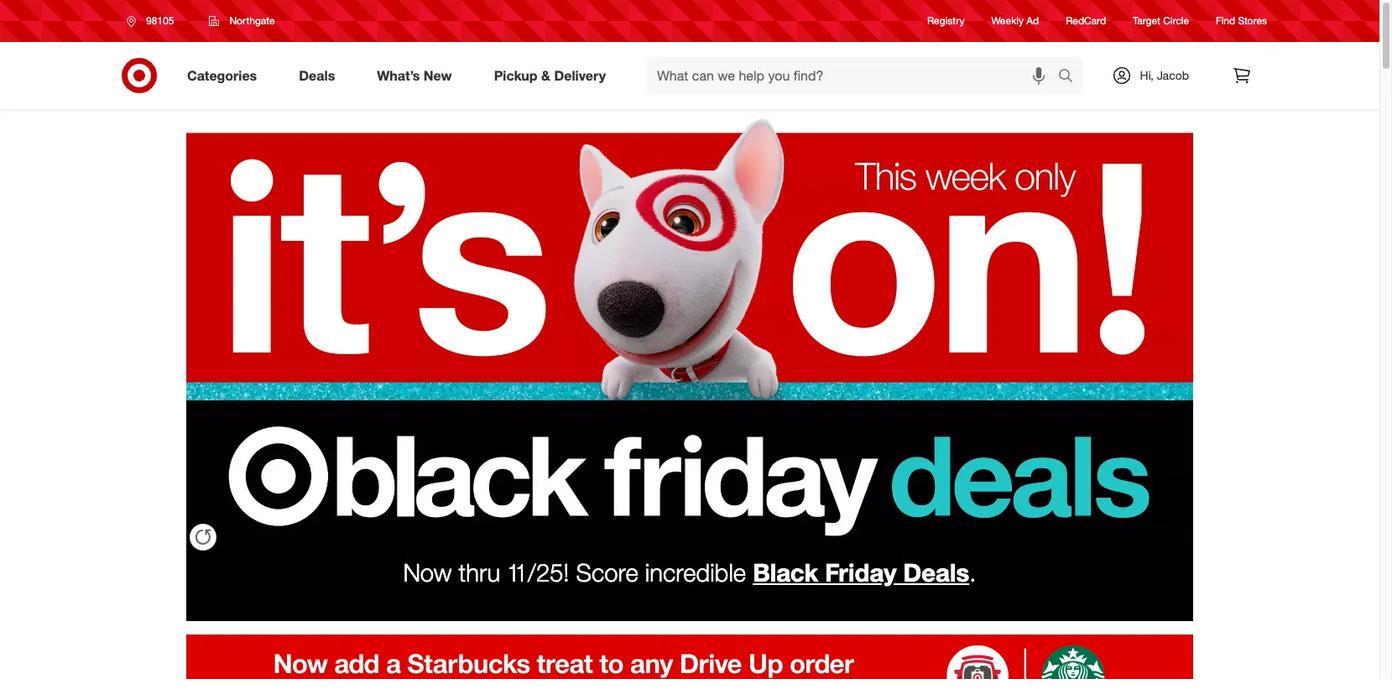 Task type: describe. For each thing, give the bounding box(es) containing it.
what's
[[377, 67, 420, 84]]

search button
[[1051, 57, 1091, 97]]

&
[[542, 67, 551, 84]]

registry link
[[928, 14, 965, 28]]

registry
[[928, 15, 965, 27]]

98105
[[146, 14, 174, 27]]

pickup
[[494, 67, 538, 84]]

find stores link
[[1217, 14, 1268, 28]]

this week only it's on! target black friday deals image
[[186, 109, 1194, 554]]

98105 button
[[116, 6, 192, 36]]

delivery
[[554, 67, 606, 84]]

find
[[1217, 15, 1236, 27]]

stores
[[1239, 15, 1268, 27]]

11
[[507, 558, 528, 588]]

hi, jacob
[[1141, 68, 1190, 82]]

categories link
[[173, 57, 278, 94]]

northgate button
[[198, 6, 286, 36]]

weekly ad
[[992, 15, 1040, 27]]

northgate
[[230, 14, 275, 27]]

categories
[[187, 67, 257, 84]]

target circle
[[1133, 15, 1190, 27]]

black
[[753, 558, 819, 588]]

now thru 11 /25! score incredible black friday deals .
[[403, 558, 977, 588]]

weekly
[[992, 15, 1024, 27]]

0 vertical spatial deals
[[299, 67, 335, 84]]

jacob
[[1157, 68, 1190, 82]]

circle
[[1164, 15, 1190, 27]]

search
[[1051, 68, 1091, 85]]



Task type: vqa. For each thing, say whether or not it's contained in the screenshot.
left $11.99
no



Task type: locate. For each thing, give the bounding box(es) containing it.
0 horizontal spatial deals
[[299, 67, 335, 84]]

find stores
[[1217, 15, 1268, 27]]

.
[[970, 558, 977, 588]]

now
[[403, 558, 452, 588]]

incredible
[[645, 558, 746, 588]]

new
[[424, 67, 452, 84]]

deals right friday
[[904, 558, 970, 588]]

deals left what's
[[299, 67, 335, 84]]

thru
[[459, 558, 501, 588]]

target
[[1133, 15, 1161, 27]]

1 vertical spatial deals
[[904, 558, 970, 588]]

pickup & delivery
[[494, 67, 606, 84]]

pickup & delivery link
[[480, 57, 627, 94]]

ad
[[1027, 15, 1040, 27]]

redcard
[[1066, 15, 1107, 27]]

advertisement region
[[186, 635, 1194, 679]]

weekly ad link
[[992, 14, 1040, 28]]

What can we help you find? suggestions appear below search field
[[647, 57, 1062, 94]]

deals
[[299, 67, 335, 84], [904, 558, 970, 588]]

score
[[576, 558, 639, 588]]

what's new link
[[363, 57, 473, 94]]

/25!
[[528, 558, 570, 588]]

redcard link
[[1066, 14, 1107, 28]]

1 horizontal spatial deals
[[904, 558, 970, 588]]

target circle link
[[1133, 14, 1190, 28]]

friday
[[825, 558, 897, 588]]

hi,
[[1141, 68, 1154, 82]]

deals link
[[285, 57, 356, 94]]

what's new
[[377, 67, 452, 84]]



